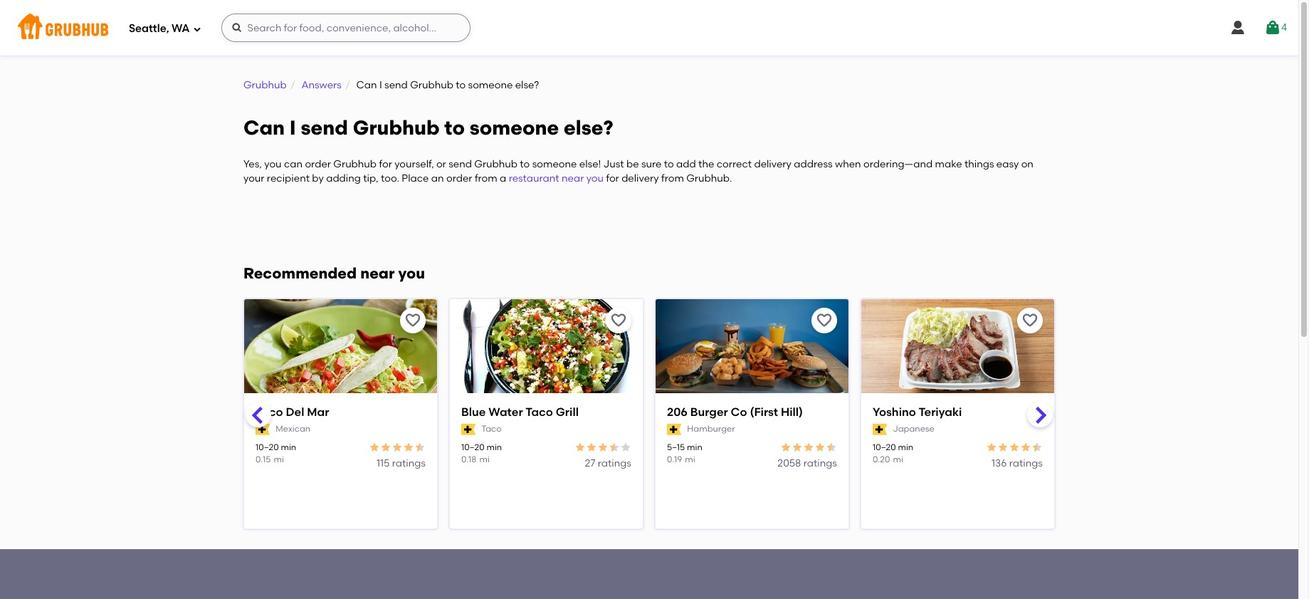 Task type: describe. For each thing, give the bounding box(es) containing it.
0 vertical spatial someone
[[468, 79, 513, 91]]

1 vertical spatial order
[[447, 173, 473, 185]]

on
[[1022, 158, 1034, 170]]

a
[[500, 173, 507, 185]]

yoshino teriyaki
[[873, 405, 963, 419]]

ratings for yoshino teriyaki
[[1010, 457, 1043, 470]]

0 vertical spatial can i send grubhub to someone else?
[[357, 79, 539, 91]]

save this restaurant image for taco
[[610, 312, 628, 329]]

del
[[286, 405, 304, 419]]

your
[[244, 173, 265, 185]]

adding
[[326, 173, 361, 185]]

0.20
[[873, 455, 891, 465]]

or
[[437, 158, 446, 170]]

yoshino teriyaki link
[[873, 404, 1043, 421]]

just
[[604, 158, 624, 170]]

burger
[[691, 405, 728, 419]]

10–20 min 0.20 mi
[[873, 442, 914, 465]]

4 button
[[1265, 15, 1288, 41]]

0 horizontal spatial svg image
[[231, 22, 243, 33]]

blue
[[462, 405, 486, 419]]

save this restaurant button for co
[[812, 308, 838, 333]]

restaurant near you link
[[509, 173, 604, 185]]

1 horizontal spatial send
[[385, 79, 408, 91]]

svg image
[[193, 25, 201, 33]]

5–15
[[667, 442, 685, 452]]

subscription pass image for taco
[[256, 424, 270, 435]]

delivery inside 'yes, you can order grubhub for yourself, or send grubhub to someone else! just be sure to add the correct delivery address when ordering—and make things easy on your recipient by adding tip, too. place an order from a'
[[755, 158, 792, 170]]

someone inside 'yes, you can order grubhub for yourself, or send grubhub to someone else! just be sure to add the correct delivery address when ordering—and make things easy on your recipient by adding tip, too. place an order from a'
[[533, 158, 577, 170]]

sure
[[642, 158, 662, 170]]

taco for taco
[[482, 424, 502, 434]]

you inside 'yes, you can order grubhub for yourself, or send grubhub to someone else! just be sure to add the correct delivery address when ordering—and make things easy on your recipient by adding tip, too. place an order from a'
[[264, 158, 282, 170]]

136 ratings
[[992, 457, 1043, 470]]

blue water taco grill logo image
[[450, 299, 643, 394]]

min for del
[[281, 442, 296, 452]]

206 burger co (first hill) logo image
[[656, 299, 849, 394]]

2058
[[778, 457, 802, 470]]

2 horizontal spatial taco
[[526, 405, 553, 419]]

mi for 206
[[685, 455, 696, 465]]

1 horizontal spatial else?
[[564, 116, 614, 140]]

else!
[[580, 158, 601, 170]]

10–20 for taco
[[256, 442, 279, 452]]

27 ratings
[[585, 457, 632, 470]]

too.
[[381, 173, 400, 185]]

main navigation navigation
[[0, 0, 1299, 56]]

mi for taco
[[274, 455, 284, 465]]

blue water taco grill link
[[462, 404, 632, 421]]

place
[[402, 173, 429, 185]]

seattle, wa
[[129, 22, 190, 35]]

min for water
[[487, 442, 502, 452]]

recommended near you
[[244, 264, 425, 282]]

yourself,
[[395, 158, 434, 170]]

10–20 for blue
[[462, 442, 485, 452]]

hill)
[[781, 405, 804, 419]]

water
[[489, 405, 523, 419]]

recipient
[[267, 173, 310, 185]]

10–20 for yoshino
[[873, 442, 896, 452]]

an
[[432, 173, 444, 185]]

seattle,
[[129, 22, 169, 35]]

0.19
[[667, 455, 683, 465]]

0 horizontal spatial delivery
[[622, 173, 659, 185]]

teriyaki
[[919, 405, 963, 419]]

2 from from the left
[[662, 173, 684, 185]]

yes, you can order grubhub for yourself, or send grubhub to someone else! just be sure to add the correct delivery address when ordering—and make things easy on your recipient by adding tip, too. place an order from a
[[244, 158, 1034, 185]]

save this restaurant button for taco
[[606, 308, 632, 333]]

27
[[585, 457, 596, 470]]

0 horizontal spatial can
[[244, 116, 285, 140]]

co
[[731, 405, 748, 419]]

japanese
[[893, 424, 935, 434]]

tip,
[[363, 173, 379, 185]]

can
[[284, 158, 303, 170]]

grubhub.
[[687, 173, 732, 185]]

things
[[965, 158, 995, 170]]

1 vertical spatial for
[[606, 173, 620, 185]]

taco del mar
[[256, 405, 329, 419]]

1 horizontal spatial svg image
[[1230, 19, 1247, 36]]

answers
[[302, 79, 342, 91]]

subscription pass image
[[873, 424, 888, 435]]



Task type: vqa. For each thing, say whether or not it's contained in the screenshot.
the left 'DELIVERY'
yes



Task type: locate. For each thing, give the bounding box(es) containing it.
recommended
[[244, 264, 357, 282]]

10–20 up 0.18
[[462, 442, 485, 452]]

0.15
[[256, 455, 271, 465]]

mi inside 10–20 min 0.15 mi
[[274, 455, 284, 465]]

0 vertical spatial else?
[[515, 79, 539, 91]]

save this restaurant image for mar
[[405, 312, 422, 329]]

1 horizontal spatial delivery
[[755, 158, 792, 170]]

for
[[379, 158, 392, 170], [606, 173, 620, 185]]

115 ratings
[[377, 457, 426, 470]]

10–20 min 0.15 mi
[[256, 442, 296, 465]]

206 burger co (first hill)
[[667, 405, 804, 419]]

4
[[1282, 21, 1288, 33]]

svg image
[[1230, 19, 1247, 36], [1265, 19, 1282, 36], [231, 22, 243, 33]]

subscription pass image for blue
[[462, 424, 476, 435]]

you for recommended near you
[[398, 264, 425, 282]]

1 vertical spatial i
[[290, 116, 296, 140]]

1 horizontal spatial can
[[357, 79, 377, 91]]

1 horizontal spatial from
[[662, 173, 684, 185]]

0 horizontal spatial i
[[290, 116, 296, 140]]

ratings for 206 burger co (first hill)
[[804, 457, 838, 470]]

ratings for taco del mar
[[392, 457, 426, 470]]

near for recommended
[[361, 264, 395, 282]]

1 subscription pass image from the left
[[256, 424, 270, 435]]

1 ratings from the left
[[392, 457, 426, 470]]

10–20
[[256, 442, 279, 452], [462, 442, 485, 452], [873, 442, 896, 452]]

5–15 min 0.19 mi
[[667, 442, 703, 465]]

1 vertical spatial send
[[301, 116, 348, 140]]

near for restaurant
[[562, 173, 584, 185]]

1 save this restaurant button from the left
[[400, 308, 426, 333]]

4 mi from the left
[[893, 455, 904, 465]]

yoshino teriyaki logo image
[[862, 299, 1055, 394]]

min down mexican
[[281, 442, 296, 452]]

mi for blue
[[480, 455, 490, 465]]

2 horizontal spatial save this restaurant image
[[1022, 312, 1039, 329]]

1 mi from the left
[[274, 455, 284, 465]]

3 ratings from the left
[[804, 457, 838, 470]]

save this restaurant image
[[816, 312, 833, 329]]

else?
[[515, 79, 539, 91], [564, 116, 614, 140]]

206
[[667, 405, 688, 419]]

delivery down the be
[[622, 173, 659, 185]]

1 horizontal spatial you
[[398, 264, 425, 282]]

min down 'water'
[[487, 442, 502, 452]]

mexican
[[276, 424, 311, 434]]

mi for yoshino
[[893, 455, 904, 465]]

can
[[357, 79, 377, 91], [244, 116, 285, 140]]

1 vertical spatial delivery
[[622, 173, 659, 185]]

1 horizontal spatial near
[[562, 173, 584, 185]]

can i send grubhub to someone else?
[[357, 79, 539, 91], [244, 116, 614, 140]]

mi right 0.20
[[893, 455, 904, 465]]

0 horizontal spatial subscription pass image
[[256, 424, 270, 435]]

svg image inside 4 button
[[1265, 19, 1282, 36]]

subscription pass image down blue
[[462, 424, 476, 435]]

easy
[[997, 158, 1019, 170]]

taco for taco del mar
[[256, 405, 283, 419]]

0 vertical spatial i
[[380, 79, 382, 91]]

restaurant near you for delivery from grubhub.
[[509, 173, 732, 185]]

10–20 min 0.18 mi
[[462, 442, 502, 465]]

2 vertical spatial send
[[449, 158, 472, 170]]

0 horizontal spatial for
[[379, 158, 392, 170]]

correct
[[717, 158, 752, 170]]

subscription pass image for 206
[[667, 424, 682, 435]]

someone
[[468, 79, 513, 91], [470, 116, 559, 140], [533, 158, 577, 170]]

0 horizontal spatial from
[[475, 173, 498, 185]]

from down add
[[662, 173, 684, 185]]

hamburger
[[687, 424, 735, 434]]

1 horizontal spatial subscription pass image
[[462, 424, 476, 435]]

mi inside 10–20 min 0.18 mi
[[480, 455, 490, 465]]

1 horizontal spatial for
[[606, 173, 620, 185]]

2 min from the left
[[487, 442, 502, 452]]

restaurant
[[509, 173, 560, 185]]

2 vertical spatial you
[[398, 264, 425, 282]]

from
[[475, 173, 498, 185], [662, 173, 684, 185]]

by
[[312, 173, 324, 185]]

0 horizontal spatial order
[[305, 158, 331, 170]]

1 vertical spatial else?
[[564, 116, 614, 140]]

1 horizontal spatial save this restaurant image
[[610, 312, 628, 329]]

taco del mar logo image
[[244, 299, 437, 394]]

subscription pass image up 5–15
[[667, 424, 682, 435]]

0 vertical spatial send
[[385, 79, 408, 91]]

mi
[[274, 455, 284, 465], [480, 455, 490, 465], [685, 455, 696, 465], [893, 455, 904, 465]]

1 vertical spatial someone
[[470, 116, 559, 140]]

10–20 up '0.15'
[[256, 442, 279, 452]]

mar
[[307, 405, 329, 419]]

0 vertical spatial delivery
[[755, 158, 792, 170]]

when
[[835, 158, 862, 170]]

taco del mar link
[[256, 404, 426, 421]]

to
[[456, 79, 466, 91], [445, 116, 465, 140], [520, 158, 530, 170], [664, 158, 674, 170]]

subscription pass image up 10–20 min 0.15 mi
[[256, 424, 270, 435]]

0 vertical spatial can
[[357, 79, 377, 91]]

min inside 5–15 min 0.19 mi
[[687, 442, 703, 452]]

3 min from the left
[[687, 442, 703, 452]]

ratings right the 136 on the bottom
[[1010, 457, 1043, 470]]

1 10–20 from the left
[[256, 442, 279, 452]]

0 horizontal spatial else?
[[515, 79, 539, 91]]

grill
[[556, 405, 579, 419]]

2 subscription pass image from the left
[[462, 424, 476, 435]]

2058 ratings
[[778, 457, 838, 470]]

answers link
[[302, 79, 342, 91]]

i right answers link
[[380, 79, 382, 91]]

save this restaurant button
[[400, 308, 426, 333], [606, 308, 632, 333], [812, 308, 838, 333], [1018, 308, 1043, 333]]

1 save this restaurant image from the left
[[405, 312, 422, 329]]

for up the too.
[[379, 158, 392, 170]]

0 horizontal spatial near
[[361, 264, 395, 282]]

1 vertical spatial can
[[244, 116, 285, 140]]

wa
[[172, 22, 190, 35]]

ordering—and
[[864, 158, 933, 170]]

min for burger
[[687, 442, 703, 452]]

order right an
[[447, 173, 473, 185]]

from left a
[[475, 173, 498, 185]]

mi right '0.15'
[[274, 455, 284, 465]]

1 horizontal spatial taco
[[482, 424, 502, 434]]

0 horizontal spatial save this restaurant image
[[405, 312, 422, 329]]

4 save this restaurant button from the left
[[1018, 308, 1043, 333]]

taco left the del
[[256, 405, 283, 419]]

for down just
[[606, 173, 620, 185]]

star icon image
[[369, 441, 380, 453], [380, 441, 392, 453], [392, 441, 403, 453], [403, 441, 415, 453], [415, 441, 426, 453], [415, 441, 426, 453], [575, 441, 586, 453], [586, 441, 598, 453], [598, 441, 609, 453], [609, 441, 620, 453], [609, 441, 620, 453], [620, 441, 632, 453], [781, 441, 792, 453], [792, 441, 803, 453], [803, 441, 815, 453], [815, 441, 826, 453], [826, 441, 838, 453], [826, 441, 838, 453], [986, 441, 998, 453], [998, 441, 1009, 453], [1009, 441, 1021, 453], [1021, 441, 1032, 453], [1032, 441, 1043, 453], [1032, 441, 1043, 453]]

2 mi from the left
[[480, 455, 490, 465]]

ratings for blue water taco grill
[[598, 457, 632, 470]]

you
[[264, 158, 282, 170], [587, 173, 604, 185], [398, 264, 425, 282]]

mi right 0.19
[[685, 455, 696, 465]]

2 horizontal spatial subscription pass image
[[667, 424, 682, 435]]

can right answers link
[[357, 79, 377, 91]]

2 horizontal spatial svg image
[[1265, 19, 1282, 36]]

2 save this restaurant image from the left
[[610, 312, 628, 329]]

10–20 inside 10–20 min 0.15 mi
[[256, 442, 279, 452]]

taco left grill
[[526, 405, 553, 419]]

3 10–20 from the left
[[873, 442, 896, 452]]

4 min from the left
[[898, 442, 914, 452]]

send
[[385, 79, 408, 91], [301, 116, 348, 140], [449, 158, 472, 170]]

blue water taco grill
[[462, 405, 579, 419]]

10–20 inside 10–20 min 0.20 mi
[[873, 442, 896, 452]]

grubhub link
[[244, 79, 287, 91]]

1 horizontal spatial order
[[447, 173, 473, 185]]

order up by
[[305, 158, 331, 170]]

0 vertical spatial near
[[562, 173, 584, 185]]

0 vertical spatial for
[[379, 158, 392, 170]]

1 min from the left
[[281, 442, 296, 452]]

2 vertical spatial someone
[[533, 158, 577, 170]]

1 vertical spatial you
[[587, 173, 604, 185]]

address
[[794, 158, 833, 170]]

ratings right 27
[[598, 457, 632, 470]]

min for teriyaki
[[898, 442, 914, 452]]

3 save this restaurant button from the left
[[812, 308, 838, 333]]

can up yes,
[[244, 116, 285, 140]]

ratings
[[392, 457, 426, 470], [598, 457, 632, 470], [804, 457, 838, 470], [1010, 457, 1043, 470]]

from inside 'yes, you can order grubhub for yourself, or send grubhub to someone else! just be sure to add the correct delivery address when ordering—and make things easy on your recipient by adding tip, too. place an order from a'
[[475, 173, 498, 185]]

add
[[677, 158, 696, 170]]

2 10–20 from the left
[[462, 442, 485, 452]]

yoshino
[[873, 405, 917, 419]]

1 horizontal spatial 10–20
[[462, 442, 485, 452]]

yes,
[[244, 158, 262, 170]]

10–20 up 0.20
[[873, 442, 896, 452]]

subscription pass image
[[256, 424, 270, 435], [462, 424, 476, 435], [667, 424, 682, 435]]

1 vertical spatial near
[[361, 264, 395, 282]]

min inside 10–20 min 0.18 mi
[[487, 442, 502, 452]]

min inside 10–20 min 0.15 mi
[[281, 442, 296, 452]]

mi right 0.18
[[480, 455, 490, 465]]

10–20 inside 10–20 min 0.18 mi
[[462, 442, 485, 452]]

0 horizontal spatial taco
[[256, 405, 283, 419]]

make
[[936, 158, 963, 170]]

save this restaurant button for mar
[[400, 308, 426, 333]]

0 horizontal spatial you
[[264, 158, 282, 170]]

i up can
[[290, 116, 296, 140]]

be
[[627, 158, 639, 170]]

ratings right the 115
[[392, 457, 426, 470]]

3 save this restaurant image from the left
[[1022, 312, 1039, 329]]

115
[[377, 457, 390, 470]]

0 horizontal spatial send
[[301, 116, 348, 140]]

mi inside 10–20 min 0.20 mi
[[893, 455, 904, 465]]

order
[[305, 158, 331, 170], [447, 173, 473, 185]]

2 horizontal spatial you
[[587, 173, 604, 185]]

2 horizontal spatial 10–20
[[873, 442, 896, 452]]

save this restaurant image
[[405, 312, 422, 329], [610, 312, 628, 329], [1022, 312, 1039, 329]]

i
[[380, 79, 382, 91], [290, 116, 296, 140]]

3 mi from the left
[[685, 455, 696, 465]]

min inside 10–20 min 0.20 mi
[[898, 442, 914, 452]]

ratings right 2058
[[804, 457, 838, 470]]

(first
[[750, 405, 779, 419]]

min right 5–15
[[687, 442, 703, 452]]

0 vertical spatial you
[[264, 158, 282, 170]]

2 horizontal spatial send
[[449, 158, 472, 170]]

1 from from the left
[[475, 173, 498, 185]]

0 horizontal spatial 10–20
[[256, 442, 279, 452]]

3 subscription pass image from the left
[[667, 424, 682, 435]]

taco
[[256, 405, 283, 419], [526, 405, 553, 419], [482, 424, 502, 434]]

you for restaurant near you for delivery from grubhub.
[[587, 173, 604, 185]]

send inside 'yes, you can order grubhub for yourself, or send grubhub to someone else! just be sure to add the correct delivery address when ordering—and make things easy on your recipient by adding tip, too. place an order from a'
[[449, 158, 472, 170]]

136
[[992, 457, 1007, 470]]

0 vertical spatial order
[[305, 158, 331, 170]]

1 vertical spatial can i send grubhub to someone else?
[[244, 116, 614, 140]]

4 ratings from the left
[[1010, 457, 1043, 470]]

delivery
[[755, 158, 792, 170], [622, 173, 659, 185]]

Search for food, convenience, alcohol... search field
[[221, 14, 470, 42]]

near
[[562, 173, 584, 185], [361, 264, 395, 282]]

mi inside 5–15 min 0.19 mi
[[685, 455, 696, 465]]

2 save this restaurant button from the left
[[606, 308, 632, 333]]

the
[[699, 158, 715, 170]]

1 horizontal spatial i
[[380, 79, 382, 91]]

min down japanese
[[898, 442, 914, 452]]

0.18
[[462, 455, 477, 465]]

grubhub
[[244, 79, 287, 91], [410, 79, 454, 91], [353, 116, 440, 140], [334, 158, 377, 170], [475, 158, 518, 170]]

delivery right correct on the right
[[755, 158, 792, 170]]

taco down 'water'
[[482, 424, 502, 434]]

206 burger co (first hill) link
[[667, 404, 838, 421]]

2 ratings from the left
[[598, 457, 632, 470]]

for inside 'yes, you can order grubhub for yourself, or send grubhub to someone else! just be sure to add the correct delivery address when ordering—and make things easy on your recipient by adding tip, too. place an order from a'
[[379, 158, 392, 170]]

min
[[281, 442, 296, 452], [487, 442, 502, 452], [687, 442, 703, 452], [898, 442, 914, 452]]



